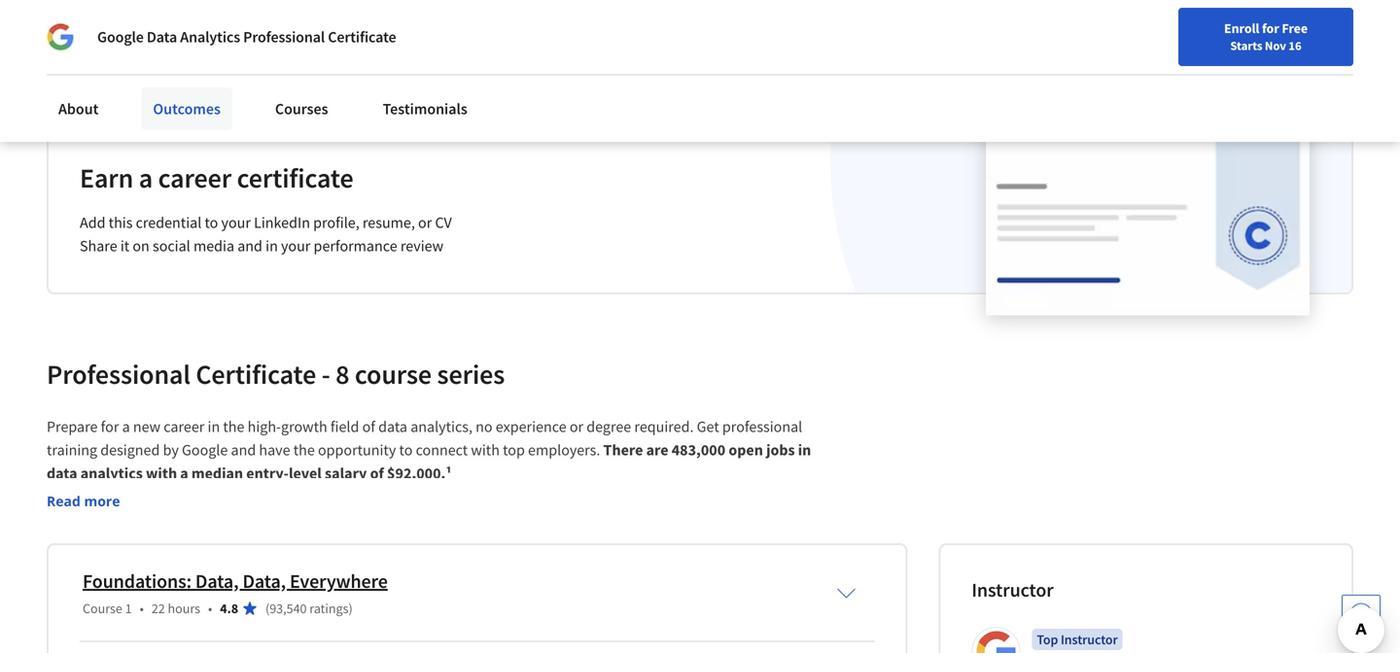 Task type: locate. For each thing, give the bounding box(es) containing it.
1 vertical spatial with
[[471, 441, 500, 460]]

0 vertical spatial your
[[221, 213, 251, 232]]

2 vertical spatial career
[[164, 417, 205, 437]]

2022).
[[573, 27, 607, 45]]

in down "linkedin"
[[266, 236, 278, 256]]

outcomes
[[153, 99, 221, 119]]

2 vertical spatial of
[[370, 464, 384, 483]]

data, up 4.8
[[195, 570, 239, 594]]

in right "jobs" at the bottom right of the page
[[798, 441, 812, 460]]

survey,
[[737, 47, 778, 64]]

are
[[647, 441, 669, 460]]

salary up the job,
[[259, 27, 293, 45]]

a up designed
[[122, 417, 130, 437]]

have
[[259, 441, 290, 460]]

courses
[[275, 99, 328, 119]]

performance
[[314, 236, 398, 256]]

1 horizontal spatial to
[[399, 441, 413, 460]]

for for enroll
[[1263, 19, 1280, 37]]

menu item
[[1048, 19, 1173, 83]]

0 horizontal spatial •
[[140, 600, 144, 618]]

0 vertical spatial salary
[[259, 27, 293, 45]]

1 vertical spatial instructor
[[1061, 631, 1118, 649]]

salary
[[259, 27, 293, 45], [325, 464, 367, 483]]

of right field on the left bottom of page
[[362, 417, 375, 437]]

a right the earn
[[139, 161, 153, 195]]

- left 8 on the bottom of page
[[322, 357, 330, 391]]

there are 483,000 open jobs in data analytics with a median entry-level salary of $92,000.¹
[[47, 441, 815, 483]]

1 vertical spatial google
[[182, 441, 228, 460]]

of down 2022
[[491, 47, 503, 64]]

1 horizontal spatial •
[[208, 600, 212, 618]]

a left median
[[180, 464, 188, 483]]

0 horizontal spatial for
[[101, 417, 119, 437]]

)
[[349, 600, 353, 618]]

2 horizontal spatial a
[[180, 464, 188, 483]]

prepare for a new career in the high-growth field of data analytics, no experience or degree required. get professional training designed by google and have the opportunity to connect with top employers.
[[47, 417, 806, 460]]

your down "linkedin"
[[281, 236, 311, 256]]

data inside there are 483,000 open jobs in data analytics with a median entry-level salary of $92,000.¹
[[47, 464, 77, 483]]

None search field
[[277, 12, 598, 51]]

0 vertical spatial in
[[266, 236, 278, 256]]

0 vertical spatial or
[[340, 47, 352, 64]]

1 horizontal spatial the
[[294, 441, 315, 460]]

entry-
[[246, 464, 289, 483]]

the down growth
[[294, 441, 315, 460]]

0 horizontal spatial google
[[97, 27, 144, 47]]

open
[[729, 441, 764, 460]]

salary down opportunity
[[325, 464, 367, 483]]

instructor up google career certificates image
[[972, 578, 1054, 603]]

1 horizontal spatial or
[[418, 213, 432, 232]]

professional
[[243, 27, 325, 47], [47, 357, 191, 391]]

1 horizontal spatial in
[[266, 236, 278, 256]]

4.8
[[220, 600, 238, 618]]

1 horizontal spatial for
[[1263, 19, 1280, 37]]

• left 4.8
[[208, 600, 212, 618]]

1 horizontal spatial google
[[182, 441, 228, 460]]

1 horizontal spatial salary
[[325, 464, 367, 483]]

2 horizontal spatial or
[[570, 417, 584, 437]]

0 vertical spatial on
[[614, 47, 629, 64]]

for inside enroll for free starts nov 16
[[1263, 19, 1280, 37]]

and right media
[[238, 236, 263, 256]]

certificate
[[328, 27, 396, 47], [196, 357, 316, 391]]

0 horizontal spatial data
[[47, 464, 77, 483]]

5
[[334, 27, 341, 45]]

for inside the prepare for a new career in the high-growth field of data analytics, no experience or degree required. get professional training designed by google and have the opportunity to connect with top employers.
[[101, 417, 119, 437]]

2 vertical spatial with
[[146, 464, 177, 483]]

google inside the prepare for a new career in the high-growth field of data analytics, no experience or degree required. get professional training designed by google and have the opportunity to connect with top employers.
[[182, 441, 228, 460]]

for up nov
[[1263, 19, 1280, 37]]

0 vertical spatial career
[[99, 47, 135, 64]]

1 vertical spatial your
[[281, 236, 311, 256]]

1 vertical spatial of
[[362, 417, 375, 437]]

google up median
[[182, 441, 228, 460]]

1 vertical spatial salary
[[325, 464, 367, 483]]

of inside ¹lightcast™ us job postings (median salary with 0-5 years experience), jan. 1, 2022 - dec. 31, 2022). ²positive career outcome (e.g., new job, promotion, or raise) within six months of completion. based on program graduate survey, united states 2022.
[[491, 47, 503, 64]]

with down the by in the bottom left of the page
[[146, 464, 177, 483]]

for for prepare
[[101, 417, 119, 437]]

six
[[427, 47, 442, 64]]

data
[[379, 417, 408, 437], [47, 464, 77, 483]]

$92,000.¹
[[387, 464, 452, 483]]

1 horizontal spatial on
[[614, 47, 629, 64]]

designed
[[100, 441, 160, 460]]

1 vertical spatial and
[[231, 441, 256, 460]]

2 vertical spatial or
[[570, 417, 584, 437]]

0 horizontal spatial to
[[205, 213, 218, 232]]

or down '5'
[[340, 47, 352, 64]]

or left cv
[[418, 213, 432, 232]]

earn a career certificate
[[80, 161, 354, 195]]

ratings
[[310, 600, 349, 618]]

career up the by in the bottom left of the page
[[164, 417, 205, 437]]

new down (median
[[222, 47, 246, 64]]

1 vertical spatial for
[[101, 417, 119, 437]]

¹lightcast™
[[47, 27, 112, 45]]

more
[[84, 492, 120, 511]]

career inside ¹lightcast™ us job postings (median salary with 0-5 years experience), jan. 1, 2022 - dec. 31, 2022). ²positive career outcome (e.g., new job, promotion, or raise) within six months of completion. based on program graduate survey, united states 2022.
[[99, 47, 135, 64]]

0 vertical spatial new
[[222, 47, 246, 64]]

1 horizontal spatial instructor
[[1061, 631, 1118, 649]]

with
[[296, 27, 321, 45], [471, 441, 500, 460], [146, 464, 177, 483]]

in up median
[[208, 417, 220, 437]]

data, up (
[[243, 570, 286, 594]]

and inside add this credential to your linkedin profile, resume, or cv share it on social media and in your performance review
[[238, 236, 263, 256]]

required.
[[635, 417, 694, 437]]

0 vertical spatial -
[[519, 27, 523, 45]]

0 vertical spatial professional
[[243, 27, 325, 47]]

for up designed
[[101, 417, 119, 437]]

data down training
[[47, 464, 77, 483]]

to inside the prepare for a new career in the high-growth field of data analytics, no experience or degree required. get professional training designed by google and have the opportunity to connect with top employers.
[[399, 441, 413, 460]]

in inside the prepare for a new career in the high-growth field of data analytics, no experience or degree required. get professional training designed by google and have the opportunity to connect with top employers.
[[208, 417, 220, 437]]

help center image
[[1350, 603, 1374, 627]]

career down us
[[99, 47, 135, 64]]

jan.
[[449, 27, 473, 45]]

job
[[133, 27, 155, 45]]

on inside add this credential to your linkedin profile, resume, or cv share it on social media and in your performance review
[[133, 236, 150, 256]]

•
[[140, 600, 144, 618], [208, 600, 212, 618]]

0 vertical spatial with
[[296, 27, 321, 45]]

coursera career certificate image
[[986, 106, 1310, 315]]

1 horizontal spatial new
[[222, 47, 246, 64]]

0 horizontal spatial on
[[133, 236, 150, 256]]

connect
[[416, 441, 468, 460]]

1 vertical spatial or
[[418, 213, 432, 232]]

states
[[821, 47, 856, 64]]

resume,
[[363, 213, 415, 232]]

employers.
[[528, 441, 601, 460]]

read
[[47, 492, 81, 511]]

top
[[503, 441, 525, 460]]

postings
[[158, 27, 206, 45]]

or inside add this credential to your linkedin profile, resume, or cv share it on social media and in your performance review
[[418, 213, 432, 232]]

no
[[476, 417, 493, 437]]

instructor right top
[[1061, 631, 1118, 649]]

and
[[238, 236, 263, 256], [231, 441, 256, 460]]

0 horizontal spatial certificate
[[196, 357, 316, 391]]

the left high-
[[223, 417, 245, 437]]

2 vertical spatial in
[[798, 441, 812, 460]]

high-
[[248, 417, 281, 437]]

career
[[99, 47, 135, 64], [158, 161, 232, 195], [164, 417, 205, 437]]

0 vertical spatial and
[[238, 236, 263, 256]]

0 vertical spatial the
[[223, 417, 245, 437]]

1 horizontal spatial -
[[519, 27, 523, 45]]

2 vertical spatial a
[[180, 464, 188, 483]]

starts
[[1231, 38, 1263, 54]]

add this credential to your linkedin profile, resume, or cv share it on social media and in your performance review
[[80, 213, 452, 256]]

1 horizontal spatial with
[[296, 27, 321, 45]]

on right it
[[133, 236, 150, 256]]

on
[[614, 47, 629, 64], [133, 236, 150, 256]]

with up promotion, in the top of the page
[[296, 27, 321, 45]]

share
[[80, 236, 117, 256]]

career inside the prepare for a new career in the high-growth field of data analytics, no experience or degree required. get professional training designed by google and have the opportunity to connect with top employers.
[[164, 417, 205, 437]]

2 horizontal spatial with
[[471, 441, 500, 460]]

and left have
[[231, 441, 256, 460]]

experience),
[[377, 27, 446, 45]]

8
[[336, 357, 350, 391]]

with inside ¹lightcast™ us job postings (median salary with 0-5 years experience), jan. 1, 2022 - dec. 31, 2022). ²positive career outcome (e.g., new job, promotion, or raise) within six months of completion. based on program graduate survey, united states 2022.
[[296, 27, 321, 45]]

this
[[109, 213, 133, 232]]

0 horizontal spatial new
[[133, 417, 161, 437]]

level
[[289, 464, 322, 483]]

analytics,
[[411, 417, 473, 437]]

1 horizontal spatial data,
[[243, 570, 286, 594]]

0 vertical spatial certificate
[[328, 27, 396, 47]]

0 horizontal spatial or
[[340, 47, 352, 64]]

new inside ¹lightcast™ us job postings (median salary with 0-5 years experience), jan. 1, 2022 - dec. 31, 2022). ²positive career outcome (e.g., new job, promotion, or raise) within six months of completion. based on program graduate survey, united states 2022.
[[222, 47, 246, 64]]

1 vertical spatial data
[[47, 464, 77, 483]]

in inside there are 483,000 open jobs in data analytics with a median entry-level salary of $92,000.¹
[[798, 441, 812, 460]]

for
[[1263, 19, 1280, 37], [101, 417, 119, 437]]

483,000
[[672, 441, 726, 460]]

1 vertical spatial on
[[133, 236, 150, 256]]

job,
[[248, 47, 270, 64]]

0 vertical spatial of
[[491, 47, 503, 64]]

- inside ¹lightcast™ us job postings (median salary with 0-5 years experience), jan. 1, 2022 - dec. 31, 2022). ²positive career outcome (e.g., new job, promotion, or raise) within six months of completion. based on program graduate survey, united states 2022.
[[519, 27, 523, 45]]

2 horizontal spatial in
[[798, 441, 812, 460]]

0 horizontal spatial in
[[208, 417, 220, 437]]

0 horizontal spatial with
[[146, 464, 177, 483]]

0 horizontal spatial professional
[[47, 357, 191, 391]]

to up media
[[205, 213, 218, 232]]

1 horizontal spatial certificate
[[328, 27, 396, 47]]

read more button
[[47, 491, 120, 512]]

your up media
[[221, 213, 251, 232]]

about
[[58, 99, 99, 119]]

0 horizontal spatial your
[[221, 213, 251, 232]]

• right the 1
[[140, 600, 144, 618]]

2022.
[[859, 47, 890, 64]]

1 vertical spatial new
[[133, 417, 161, 437]]

on inside ¹lightcast™ us job postings (median salary with 0-5 years experience), jan. 1, 2022 - dec. 31, 2022). ²positive career outcome (e.g., new job, promotion, or raise) within six months of completion. based on program graduate survey, united states 2022.
[[614, 47, 629, 64]]

analytics
[[180, 27, 240, 47]]

field
[[331, 417, 359, 437]]

or up 'employers.'
[[570, 417, 584, 437]]

1 vertical spatial career
[[158, 161, 232, 195]]

1 data, from the left
[[195, 570, 239, 594]]

1 horizontal spatial a
[[139, 161, 153, 195]]

31,
[[553, 27, 570, 45]]

prepare
[[47, 417, 98, 437]]

to up $92,000.¹
[[399, 441, 413, 460]]

0 vertical spatial to
[[205, 213, 218, 232]]

certificate
[[237, 161, 354, 195]]

with inside the prepare for a new career in the high-growth field of data analytics, no experience or degree required. get professional training designed by google and have the opportunity to connect with top employers.
[[471, 441, 500, 460]]

- left 'dec.'
[[519, 27, 523, 45]]

new up designed
[[133, 417, 161, 437]]

1 vertical spatial professional
[[47, 357, 191, 391]]

outcome
[[138, 47, 188, 64]]

new inside the prepare for a new career in the high-growth field of data analytics, no experience or degree required. get professional training designed by google and have the opportunity to connect with top employers.
[[133, 417, 161, 437]]

completion.
[[505, 47, 574, 64]]

1 vertical spatial a
[[122, 417, 130, 437]]

of down opportunity
[[370, 464, 384, 483]]

social
[[153, 236, 190, 256]]

1 vertical spatial -
[[322, 357, 330, 391]]

0 horizontal spatial data,
[[195, 570, 239, 594]]

0 vertical spatial data
[[379, 417, 408, 437]]

0 vertical spatial instructor
[[972, 578, 1054, 603]]

the
[[223, 417, 245, 437], [294, 441, 315, 460]]

of inside there are 483,000 open jobs in data analytics with a median entry-level salary of $92,000.¹
[[370, 464, 384, 483]]

1 vertical spatial to
[[399, 441, 413, 460]]

1 vertical spatial in
[[208, 417, 220, 437]]

new
[[222, 47, 246, 64], [133, 417, 161, 437]]

with down the no
[[471, 441, 500, 460]]

or
[[340, 47, 352, 64], [418, 213, 432, 232], [570, 417, 584, 437]]

on right based
[[614, 47, 629, 64]]

google left data
[[97, 27, 144, 47]]

1 horizontal spatial professional
[[243, 27, 325, 47]]

instructor
[[972, 578, 1054, 603], [1061, 631, 1118, 649]]

1 horizontal spatial data
[[379, 417, 408, 437]]

career up credential
[[158, 161, 232, 195]]

0 vertical spatial for
[[1263, 19, 1280, 37]]

0-
[[323, 27, 334, 45]]

0 horizontal spatial a
[[122, 417, 130, 437]]

0 horizontal spatial salary
[[259, 27, 293, 45]]

data up opportunity
[[379, 417, 408, 437]]

google image
[[47, 23, 74, 51]]



Task type: vqa. For each thing, say whether or not it's contained in the screenshot.
salary inside ¹Lightcast™ Us Job Postings (Median Salary With 0-5 Years Experience), Jan. 1, 2022 - Dec. 31, 2022). ²Positive Career Outcome (E.G., New Job, Promotion, Or Raise) Within Six Months Of Completion. Based On Program Graduate Survey, United States 2022.
yes



Task type: describe. For each thing, give the bounding box(es) containing it.
get
[[697, 417, 720, 437]]

series
[[437, 357, 505, 391]]

1 vertical spatial the
[[294, 441, 315, 460]]

0 horizontal spatial -
[[322, 357, 330, 391]]

a inside there are 483,000 open jobs in data analytics with a median entry-level salary of $92,000.¹
[[180, 464, 188, 483]]

salary inside there are 483,000 open jobs in data analytics with a median entry-level salary of $92,000.¹
[[325, 464, 367, 483]]

graduate
[[683, 47, 734, 64]]

united
[[780, 47, 819, 64]]

in for with
[[798, 441, 812, 460]]

everywhere
[[290, 570, 388, 594]]

months
[[445, 47, 489, 64]]

or inside ¹lightcast™ us job postings (median salary with 0-5 years experience), jan. 1, 2022 - dec. 31, 2022). ²positive career outcome (e.g., new job, promotion, or raise) within six months of completion. based on program graduate survey, united states 2022.
[[340, 47, 352, 64]]

in inside add this credential to your linkedin profile, resume, or cv share it on social media and in your performance review
[[266, 236, 278, 256]]

foundations: data, data, everywhere link
[[83, 570, 388, 594]]

google data analytics professional certificate
[[97, 27, 396, 47]]

opportunity
[[318, 441, 396, 460]]

add
[[80, 213, 106, 232]]

degree
[[587, 417, 632, 437]]

google career certificates image
[[975, 630, 1018, 654]]

0 horizontal spatial the
[[223, 417, 245, 437]]

professional
[[723, 417, 803, 437]]

1,
[[476, 27, 486, 45]]

program
[[632, 47, 681, 64]]

16
[[1289, 38, 1302, 54]]

by
[[163, 441, 179, 460]]

based
[[577, 47, 612, 64]]

and inside the prepare for a new career in the high-growth field of data analytics, no experience or degree required. get professional training designed by google and have the opportunity to connect with top employers.
[[231, 441, 256, 460]]

2022
[[489, 27, 516, 45]]

1 horizontal spatial your
[[281, 236, 311, 256]]

(
[[266, 600, 270, 618]]

foundations:
[[83, 570, 192, 594]]

testimonials
[[383, 99, 468, 119]]

1 • from the left
[[140, 600, 144, 618]]

media
[[194, 236, 234, 256]]

years
[[344, 27, 374, 45]]

hours
[[168, 600, 200, 618]]

linkedin
[[254, 213, 310, 232]]

dec.
[[526, 27, 550, 45]]

or inside the prepare for a new career in the high-growth field of data analytics, no experience or degree required. get professional training designed by google and have the opportunity to connect with top employers.
[[570, 417, 584, 437]]

2 data, from the left
[[243, 570, 286, 594]]

93,540
[[270, 600, 307, 618]]

of inside the prepare for a new career in the high-growth field of data analytics, no experience or degree required. get professional training designed by google and have the opportunity to connect with top employers.
[[362, 417, 375, 437]]

enroll
[[1225, 19, 1260, 37]]

with inside there are 483,000 open jobs in data analytics with a median entry-level salary of $92,000.¹
[[146, 464, 177, 483]]

0 horizontal spatial instructor
[[972, 578, 1054, 603]]

it
[[120, 236, 130, 256]]

jobs
[[767, 441, 795, 460]]

to inside add this credential to your linkedin profile, resume, or cv share it on social media and in your performance review
[[205, 213, 218, 232]]

top instructor
[[1037, 631, 1118, 649]]

course
[[355, 357, 432, 391]]

earn
[[80, 161, 134, 195]]

experience
[[496, 417, 567, 437]]

²positive
[[47, 47, 97, 64]]

course
[[83, 600, 122, 618]]

course 1 • 22 hours •
[[83, 600, 212, 618]]

growth
[[281, 417, 328, 437]]

nov
[[1266, 38, 1287, 54]]

cv
[[435, 213, 452, 232]]

coursera image
[[23, 16, 147, 47]]

salary inside ¹lightcast™ us job postings (median salary with 0-5 years experience), jan. 1, 2022 - dec. 31, 2022). ²positive career outcome (e.g., new job, promotion, or raise) within six months of completion. based on program graduate survey, united states 2022.
[[259, 27, 293, 45]]

(e.g.,
[[191, 47, 219, 64]]

data
[[147, 27, 177, 47]]

outcomes link
[[141, 88, 232, 130]]

profile,
[[313, 213, 360, 232]]

us
[[115, 27, 131, 45]]

0 vertical spatial google
[[97, 27, 144, 47]]

foundations: data, data, everywhere
[[83, 570, 388, 594]]

read more
[[47, 492, 120, 511]]

0 vertical spatial a
[[139, 161, 153, 195]]

free
[[1283, 19, 1308, 37]]

1 vertical spatial certificate
[[196, 357, 316, 391]]

review
[[401, 236, 444, 256]]

courses link
[[264, 88, 340, 130]]

in for growth
[[208, 417, 220, 437]]

promotion,
[[273, 47, 337, 64]]

analytics
[[81, 464, 143, 483]]

within
[[388, 47, 424, 64]]

2 • from the left
[[208, 600, 212, 618]]

credential
[[136, 213, 202, 232]]

22
[[152, 600, 165, 618]]

1
[[125, 600, 132, 618]]

¹lightcast™ us job postings (median salary with 0-5 years experience), jan. 1, 2022 - dec. 31, 2022). ²positive career outcome (e.g., new job, promotion, or raise) within six months of completion. based on program graduate survey, united states 2022.
[[47, 27, 890, 64]]

top
[[1037, 631, 1059, 649]]

a inside the prepare for a new career in the high-growth field of data analytics, no experience or degree required. get professional training designed by google and have the opportunity to connect with top employers.
[[122, 417, 130, 437]]

data inside the prepare for a new career in the high-growth field of data analytics, no experience or degree required. get professional training designed by google and have the opportunity to connect with top employers.
[[379, 417, 408, 437]]

training
[[47, 441, 97, 460]]

median
[[192, 464, 243, 483]]

( 93,540 ratings )
[[266, 600, 353, 618]]



